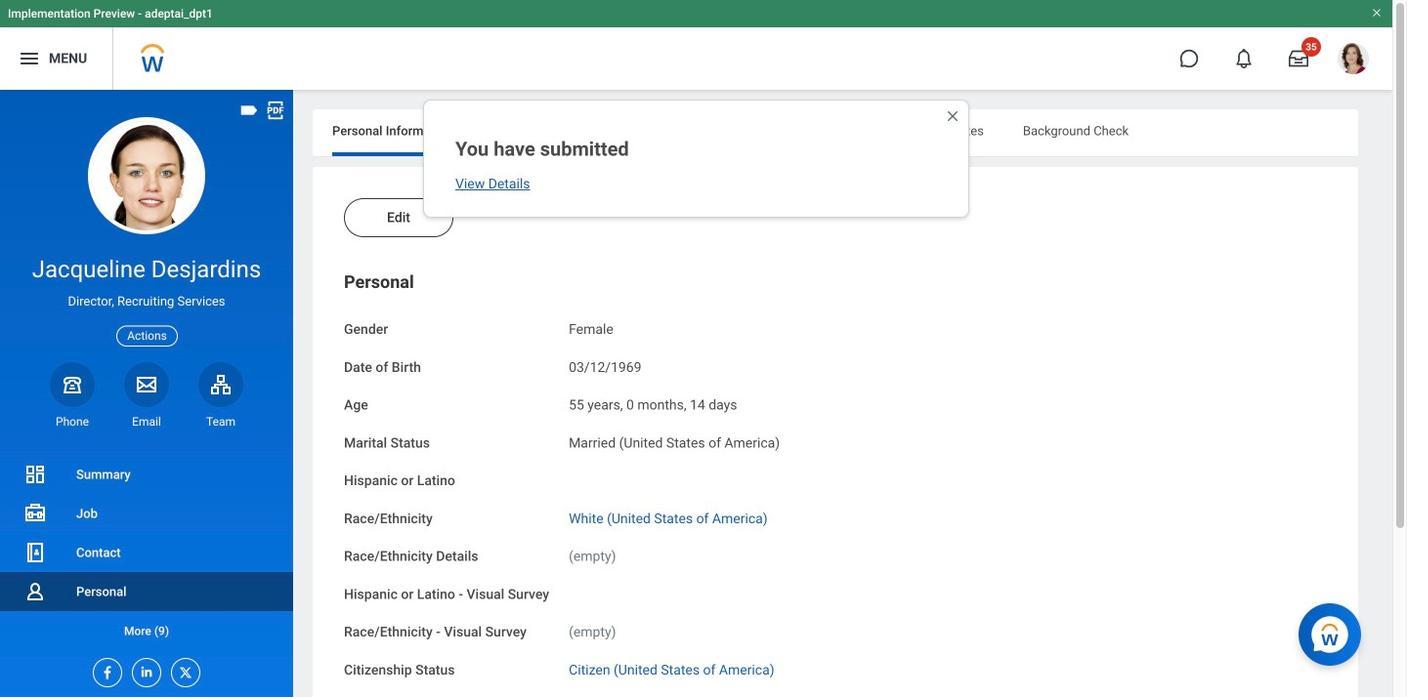 Task type: describe. For each thing, give the bounding box(es) containing it.
phone image
[[59, 373, 86, 397]]

personal image
[[23, 580, 47, 604]]

navigation pane region
[[0, 90, 293, 698]]

profile logan mcneil image
[[1338, 43, 1369, 78]]

view printable version (pdf) image
[[265, 100, 286, 121]]

close image
[[945, 108, 961, 124]]

contact image
[[23, 541, 47, 565]]

inbox large image
[[1289, 49, 1309, 68]]



Task type: vqa. For each thing, say whether or not it's contained in the screenshot.
tab list
yes



Task type: locate. For each thing, give the bounding box(es) containing it.
tag image
[[238, 100, 260, 121]]

female element
[[569, 318, 614, 338]]

team jacqueline desjardins element
[[198, 414, 243, 430]]

tab list
[[313, 109, 1358, 156]]

justify image
[[18, 47, 41, 70]]

dialog
[[423, 100, 969, 218]]

facebook image
[[94, 660, 115, 681]]

notifications large image
[[1234, 49, 1254, 68]]

summary image
[[23, 463, 47, 487]]

x image
[[172, 660, 193, 681]]

email jacqueline desjardins element
[[124, 414, 169, 430]]

mail image
[[135, 373, 158, 397]]

linkedin image
[[133, 660, 154, 680]]

close environment banner image
[[1371, 7, 1383, 19]]

phone jacqueline desjardins element
[[50, 414, 95, 430]]

job image
[[23, 502, 47, 526]]

list
[[0, 455, 293, 651]]

banner
[[0, 0, 1393, 90]]

view team image
[[209, 373, 233, 397]]

group
[[344, 271, 1327, 698]]



